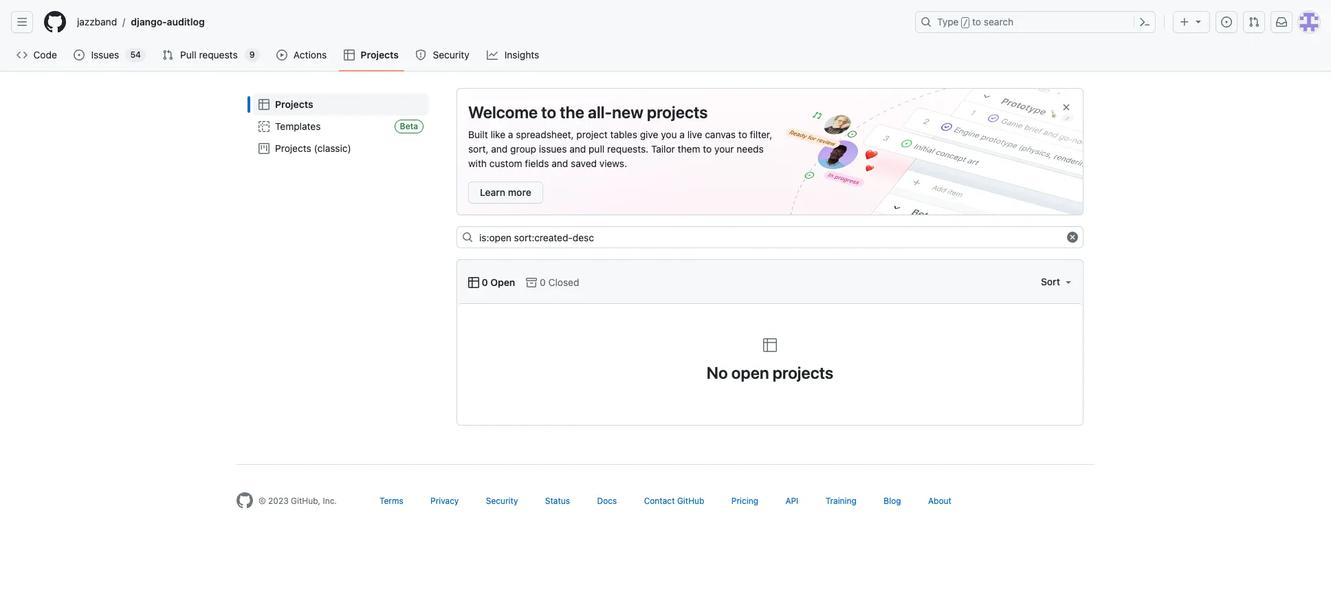 Task type: locate. For each thing, give the bounding box(es) containing it.
blog link
[[884, 496, 901, 506]]

you
[[661, 129, 677, 140]]

1 0 from the left
[[482, 276, 488, 288]]

1 vertical spatial issue opened image
[[74, 50, 85, 61]]

list containing projects
[[248, 88, 435, 165]]

0 vertical spatial security link
[[410, 45, 476, 65]]

the
[[560, 102, 584, 122]]

0 right archive image
[[540, 276, 546, 288]]

projects up templates at the top
[[275, 98, 313, 110]]

git pull request image left pull
[[162, 50, 173, 61]]

type
[[937, 16, 959, 28]]

to up needs
[[738, 129, 747, 140]]

jazzband link
[[72, 11, 122, 33]]

/ inside type / to search
[[963, 18, 968, 28]]

0 vertical spatial table image
[[344, 50, 355, 61]]

custom
[[489, 157, 522, 169]]

graph image
[[487, 50, 498, 61]]

1 horizontal spatial table image
[[762, 337, 778, 353]]

git pull request image left notifications image
[[1249, 17, 1260, 28]]

2023
[[268, 496, 289, 506]]

learn
[[480, 186, 505, 198]]

1 vertical spatial projects
[[275, 98, 313, 110]]

contact github link
[[644, 496, 704, 506]]

table image right actions
[[344, 50, 355, 61]]

issue opened image right plus icon
[[1221, 17, 1232, 28]]

homepage image
[[44, 11, 66, 33], [237, 492, 253, 509]]

github
[[677, 496, 704, 506]]

to left search
[[972, 16, 981, 28]]

and up the saved
[[569, 143, 586, 155]]

/ left django-
[[122, 16, 125, 28]]

pricing link
[[731, 496, 758, 506]]

1 horizontal spatial /
[[963, 18, 968, 28]]

jazzband
[[77, 16, 117, 28]]

tailor
[[651, 143, 675, 155]]

0 vertical spatial projects
[[647, 102, 708, 122]]

security left status
[[486, 496, 518, 506]]

tables
[[610, 129, 637, 140]]

1 horizontal spatial a
[[680, 129, 685, 140]]

api
[[785, 496, 798, 506]]

list
[[72, 11, 907, 33], [248, 88, 435, 165]]

django-
[[131, 16, 167, 28]]

1 vertical spatial git pull request image
[[162, 50, 173, 61]]

0 vertical spatial issue opened image
[[1221, 17, 1232, 28]]

© 2023 github, inc.
[[259, 496, 337, 506]]

projects up you
[[647, 102, 708, 122]]

terms link
[[380, 496, 403, 506]]

projects down templates at the top
[[275, 142, 311, 154]]

table image
[[259, 99, 270, 110], [468, 277, 479, 288]]

/
[[122, 16, 125, 28], [963, 18, 968, 28]]

about
[[928, 496, 951, 506]]

0 horizontal spatial a
[[508, 129, 513, 140]]

projects left shield icon
[[361, 49, 399, 61]]

1 vertical spatial projects
[[773, 363, 834, 382]]

0
[[482, 276, 488, 288], [540, 276, 546, 288]]

code link
[[11, 45, 63, 65]]

and down issues
[[552, 157, 568, 169]]

inc.
[[323, 496, 337, 506]]

welcome to the all-new projects built like a spreadsheet, project tables give you a live canvas to filter, sort, and group issues and pull requests. tailor them to your needs with custom fields and saved views.
[[468, 102, 772, 169]]

search image
[[462, 232, 473, 243]]

saved
[[571, 157, 597, 169]]

status
[[545, 496, 570, 506]]

notifications image
[[1276, 17, 1287, 28]]

canvas
[[705, 129, 736, 140]]

github,
[[291, 496, 320, 506]]

projects
[[647, 102, 708, 122], [773, 363, 834, 382]]

contact
[[644, 496, 675, 506]]

open
[[731, 363, 769, 382]]

0 horizontal spatial issue opened image
[[74, 50, 85, 61]]

0 horizontal spatial 0
[[482, 276, 488, 288]]

beta
[[400, 121, 418, 131]]

filter,
[[750, 129, 772, 140]]

0 vertical spatial list
[[72, 11, 907, 33]]

auditlog
[[167, 16, 205, 28]]

1 vertical spatial triangle down image
[[1063, 276, 1074, 287]]

0 open link
[[468, 275, 515, 289]]

issue opened image left issues
[[74, 50, 85, 61]]

project
[[576, 129, 608, 140]]

1 vertical spatial table image
[[762, 337, 778, 353]]

0 horizontal spatial projects
[[647, 102, 708, 122]]

table image left open
[[468, 277, 479, 288]]

a
[[508, 129, 513, 140], [680, 129, 685, 140]]

1 vertical spatial table image
[[468, 277, 479, 288]]

0 horizontal spatial triangle down image
[[1063, 276, 1074, 287]]

/ right type
[[963, 18, 968, 28]]

2 vertical spatial projects
[[275, 142, 311, 154]]

issue opened image
[[1221, 17, 1232, 28], [74, 50, 85, 61]]

triangle down image
[[1193, 16, 1204, 27], [1063, 276, 1074, 287]]

0 left open
[[482, 276, 488, 288]]

project image
[[259, 143, 270, 154]]

table image for no open projects
[[762, 337, 778, 353]]

1 horizontal spatial git pull request image
[[1249, 17, 1260, 28]]

clear image
[[1067, 232, 1078, 243]]

git pull request image
[[1249, 17, 1260, 28], [162, 50, 173, 61]]

projects link up projects (classic) "link"
[[253, 94, 429, 116]]

1 horizontal spatial 0
[[540, 276, 546, 288]]

1 horizontal spatial homepage image
[[237, 492, 253, 509]]

security right shield icon
[[433, 49, 469, 61]]

2 horizontal spatial and
[[569, 143, 586, 155]]

plus image
[[1179, 16, 1190, 27]]

learn more
[[480, 186, 531, 198]]

0 horizontal spatial table image
[[259, 99, 270, 110]]

projects (classic)
[[275, 142, 351, 154]]

code
[[33, 49, 57, 61]]

actions
[[294, 49, 327, 61]]

api link
[[785, 496, 798, 506]]

0 closed
[[537, 276, 579, 288]]

projects link
[[339, 45, 404, 65], [253, 94, 429, 116]]

1 horizontal spatial table image
[[468, 277, 479, 288]]

projects
[[361, 49, 399, 61], [275, 98, 313, 110], [275, 142, 311, 154]]

table image
[[344, 50, 355, 61], [762, 337, 778, 353]]

more
[[508, 186, 531, 198]]

1 vertical spatial list
[[248, 88, 435, 165]]

learn more link
[[468, 182, 543, 204]]

1 horizontal spatial triangle down image
[[1193, 16, 1204, 27]]

actions link
[[271, 45, 333, 65]]

security link
[[410, 45, 476, 65], [486, 496, 518, 506]]

all-
[[588, 102, 612, 122]]

0 horizontal spatial homepage image
[[44, 11, 66, 33]]

security link left status
[[486, 496, 518, 506]]

1 vertical spatial homepage image
[[237, 492, 253, 509]]

jazzband / django-auditlog
[[77, 16, 205, 28]]

insights link
[[481, 45, 546, 65]]

1 vertical spatial security
[[486, 496, 518, 506]]

and
[[491, 143, 508, 155], [569, 143, 586, 155], [552, 157, 568, 169]]

a left live at the right top
[[680, 129, 685, 140]]

homepage image up code
[[44, 11, 66, 33]]

0 vertical spatial projects
[[361, 49, 399, 61]]

0 horizontal spatial /
[[122, 16, 125, 28]]

docs
[[597, 496, 617, 506]]

training link
[[826, 496, 857, 506]]

issues
[[91, 49, 119, 61]]

pull
[[589, 143, 605, 155]]

like
[[491, 129, 505, 140]]

0 horizontal spatial security
[[433, 49, 469, 61]]

projects link left shield icon
[[339, 45, 404, 65]]

1 horizontal spatial issue opened image
[[1221, 17, 1232, 28]]

command palette image
[[1139, 17, 1150, 28]]

project template image
[[259, 121, 270, 132]]

with
[[468, 157, 487, 169]]

0 vertical spatial triangle down image
[[1193, 16, 1204, 27]]

homepage image left the ©
[[237, 492, 253, 509]]

0 horizontal spatial table image
[[344, 50, 355, 61]]

projects right open
[[773, 363, 834, 382]]

1 vertical spatial security link
[[486, 496, 518, 506]]

table image up no open projects
[[762, 337, 778, 353]]

and down like
[[491, 143, 508, 155]]

2 0 from the left
[[540, 276, 546, 288]]

triangle down image right plus icon
[[1193, 16, 1204, 27]]

blog
[[884, 496, 901, 506]]

pull requests
[[180, 49, 238, 61]]

triangle down image right sort
[[1063, 276, 1074, 287]]

a right like
[[508, 129, 513, 140]]

1 a from the left
[[508, 129, 513, 140]]

54
[[130, 50, 141, 60]]

/ inside jazzband / django-auditlog
[[122, 16, 125, 28]]

1 horizontal spatial security
[[486, 496, 518, 506]]

welcome
[[468, 102, 538, 122]]

security
[[433, 49, 469, 61], [486, 496, 518, 506]]

security link left graph image
[[410, 45, 476, 65]]

table image up project template image
[[259, 99, 270, 110]]

to left the your
[[703, 143, 712, 155]]

type / to search
[[937, 16, 1014, 28]]

closed
[[548, 276, 579, 288]]

0 vertical spatial table image
[[259, 99, 270, 110]]

triangle down image inside the sort popup button
[[1063, 276, 1074, 287]]



Task type: vqa. For each thing, say whether or not it's contained in the screenshot.
Deletions button
no



Task type: describe. For each thing, give the bounding box(es) containing it.
issues
[[539, 143, 567, 155]]

©
[[259, 496, 266, 506]]

give
[[640, 129, 658, 140]]

templates
[[275, 120, 321, 132]]

(classic)
[[314, 142, 351, 154]]

0 horizontal spatial and
[[491, 143, 508, 155]]

new
[[612, 102, 643, 122]]

0 vertical spatial security
[[433, 49, 469, 61]]

group
[[510, 143, 536, 155]]

9
[[249, 50, 255, 60]]

issue opened image for the topmost git pull request icon
[[1221, 17, 1232, 28]]

training
[[826, 496, 857, 506]]

sort
[[1041, 276, 1060, 287]]

0 horizontal spatial git pull request image
[[162, 50, 173, 61]]

to up spreadsheet, at the top left of page
[[541, 102, 556, 122]]

about link
[[928, 496, 951, 506]]

pricing
[[731, 496, 758, 506]]

projects inside welcome to the all-new projects built like a spreadsheet, project tables give you a live canvas to filter, sort, and group issues and pull requests. tailor them to your needs with custom fields and saved views.
[[647, 102, 708, 122]]

privacy link
[[430, 496, 459, 506]]

your
[[714, 143, 734, 155]]

views.
[[599, 157, 627, 169]]

pull
[[180, 49, 196, 61]]

docs link
[[597, 496, 617, 506]]

Search all projects text field
[[457, 226, 1084, 248]]

0 vertical spatial git pull request image
[[1249, 17, 1260, 28]]

insights
[[504, 49, 539, 61]]

requests.
[[607, 143, 648, 155]]

requests
[[199, 49, 238, 61]]

table image for projects
[[344, 50, 355, 61]]

/ for jazzband
[[122, 16, 125, 28]]

1 horizontal spatial projects
[[773, 363, 834, 382]]

fields
[[525, 157, 549, 169]]

them
[[678, 143, 700, 155]]

code image
[[17, 50, 28, 61]]

1 horizontal spatial security link
[[486, 496, 518, 506]]

1 horizontal spatial and
[[552, 157, 568, 169]]

terms
[[380, 496, 403, 506]]

sort button
[[1040, 271, 1074, 293]]

open
[[490, 276, 515, 288]]

0 for open
[[482, 276, 488, 288]]

0 open
[[479, 276, 515, 288]]

needs
[[737, 143, 764, 155]]

issue opened image for the left git pull request icon
[[74, 50, 85, 61]]

search
[[984, 16, 1014, 28]]

sort,
[[468, 143, 489, 155]]

0 horizontal spatial security link
[[410, 45, 476, 65]]

close image
[[1061, 102, 1072, 113]]

live
[[687, 129, 702, 140]]

2 a from the left
[[680, 129, 685, 140]]

projects inside "link"
[[275, 142, 311, 154]]

table image inside 0 open link
[[468, 277, 479, 288]]

0 for closed
[[540, 276, 546, 288]]

/ for type
[[963, 18, 968, 28]]

contact github
[[644, 496, 704, 506]]

django-auditlog link
[[125, 11, 210, 33]]

no
[[707, 363, 728, 382]]

status link
[[545, 496, 570, 506]]

shield image
[[415, 50, 426, 61]]

spreadsheet,
[[516, 129, 574, 140]]

no open projects
[[707, 363, 834, 382]]

projects (classic) link
[[253, 138, 429, 160]]

archive image
[[526, 277, 537, 288]]

built
[[468, 129, 488, 140]]

0 vertical spatial homepage image
[[44, 11, 66, 33]]

list containing jazzband
[[72, 11, 907, 33]]

1 vertical spatial projects link
[[253, 94, 429, 116]]

0 closed link
[[526, 275, 579, 289]]

privacy
[[430, 496, 459, 506]]

0 vertical spatial projects link
[[339, 45, 404, 65]]

play image
[[276, 50, 287, 61]]



